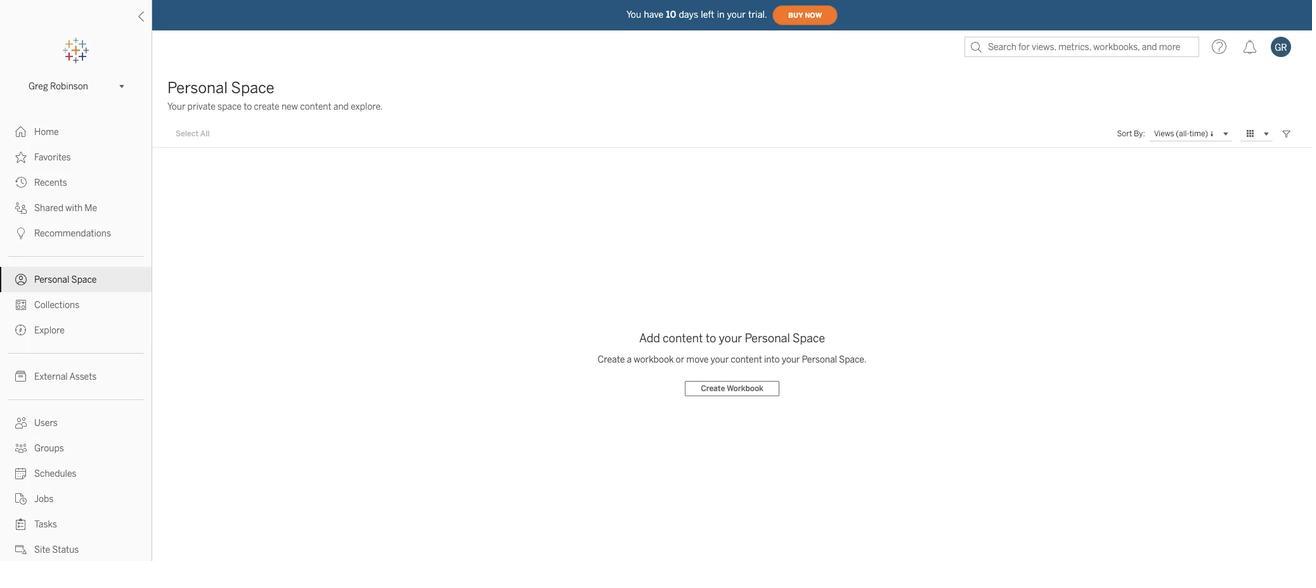 Task type: vqa. For each thing, say whether or not it's contained in the screenshot.
by text only_f5he34f icon within 'Recents' link
no



Task type: locate. For each thing, give the bounding box(es) containing it.
views
[[1154, 129, 1175, 138]]

me
[[85, 203, 97, 214]]

by text only_f5he34f image left users
[[15, 417, 27, 429]]

1 vertical spatial by text only_f5he34f image
[[15, 371, 27, 383]]

to inside the "personal space your private space to create new content and explore."
[[244, 102, 252, 112]]

by text only_f5he34f image inside schedules link
[[15, 468, 27, 480]]

by text only_f5he34f image for site status
[[15, 544, 27, 556]]

by text only_f5he34f image inside tasks link
[[15, 519, 27, 530]]

space
[[218, 102, 242, 112]]

by text only_f5he34f image inside "favorites" link
[[15, 152, 27, 163]]

your
[[167, 102, 186, 112]]

days
[[679, 9, 699, 20]]

content left the into
[[731, 355, 762, 365]]

11 by text only_f5he34f image from the top
[[15, 494, 27, 505]]

by text only_f5he34f image left shared
[[15, 202, 27, 214]]

by text only_f5he34f image inside groups link
[[15, 443, 27, 454]]

personal up collections
[[34, 275, 69, 285]]

by text only_f5he34f image
[[15, 152, 27, 163], [15, 177, 27, 188], [15, 202, 27, 214], [15, 228, 27, 239], [15, 274, 27, 285], [15, 299, 27, 311], [15, 325, 27, 336], [15, 417, 27, 429], [15, 443, 27, 454], [15, 468, 27, 480], [15, 494, 27, 505], [15, 544, 27, 556]]

buy now
[[789, 11, 822, 19]]

1 vertical spatial create
[[701, 384, 725, 393]]

0 horizontal spatial space
[[71, 275, 97, 285]]

by text only_f5he34f image inside jobs link
[[15, 494, 27, 505]]

1 horizontal spatial create
[[701, 384, 725, 393]]

content
[[300, 102, 332, 112], [663, 332, 703, 346], [731, 355, 762, 365]]

explore.
[[351, 102, 383, 112]]

your
[[727, 9, 746, 20], [719, 332, 743, 346], [711, 355, 729, 365], [782, 355, 800, 365]]

2 by text only_f5he34f image from the top
[[15, 371, 27, 383]]

you have 10 days left in your trial.
[[627, 9, 768, 20]]

by text only_f5he34f image left external
[[15, 371, 27, 383]]

home link
[[0, 119, 152, 145]]

buy now button
[[773, 5, 838, 25]]

0 vertical spatial by text only_f5he34f image
[[15, 126, 27, 138]]

create
[[598, 355, 625, 365], [701, 384, 725, 393]]

by text only_f5he34f image inside the external assets link
[[15, 371, 27, 383]]

by text only_f5he34f image left the 'jobs'
[[15, 494, 27, 505]]

personal up private
[[167, 79, 228, 97]]

you
[[627, 9, 642, 20]]

0 horizontal spatial content
[[300, 102, 332, 112]]

private
[[188, 102, 216, 112]]

by text only_f5he34f image for explore
[[15, 325, 27, 336]]

by text only_f5he34f image left explore
[[15, 325, 27, 336]]

2 vertical spatial by text only_f5he34f image
[[15, 519, 27, 530]]

1 horizontal spatial space
[[231, 79, 275, 97]]

by text only_f5he34f image inside 'users' link
[[15, 417, 27, 429]]

by text only_f5he34f image left the favorites
[[15, 152, 27, 163]]

by text only_f5he34f image for tasks
[[15, 519, 27, 530]]

groups
[[34, 443, 64, 454]]

by text only_f5he34f image left personal space
[[15, 274, 27, 285]]

by text only_f5he34f image inside explore link
[[15, 325, 27, 336]]

by text only_f5he34f image inside shared with me link
[[15, 202, 27, 214]]

by text only_f5he34f image for recommendations
[[15, 228, 27, 239]]

add content to your personal space
[[639, 332, 825, 346]]

2 horizontal spatial space
[[793, 332, 825, 346]]

recommendations link
[[0, 221, 152, 246]]

by text only_f5he34f image for favorites
[[15, 152, 27, 163]]

1 vertical spatial to
[[706, 332, 717, 346]]

by text only_f5he34f image left collections
[[15, 299, 27, 311]]

personal space
[[34, 275, 97, 285]]

by text only_f5he34f image for collections
[[15, 299, 27, 311]]

7 by text only_f5he34f image from the top
[[15, 325, 27, 336]]

space inside main navigation. press the up and down arrow keys to access links. element
[[71, 275, 97, 285]]

0 horizontal spatial create
[[598, 355, 625, 365]]

assets
[[69, 372, 97, 383]]

0 vertical spatial space
[[231, 79, 275, 97]]

by text only_f5he34f image left recommendations
[[15, 228, 27, 239]]

1 horizontal spatial to
[[706, 332, 717, 346]]

by text only_f5he34f image
[[15, 126, 27, 138], [15, 371, 27, 383], [15, 519, 27, 530]]

6 by text only_f5he34f image from the top
[[15, 299, 27, 311]]

10 by text only_f5he34f image from the top
[[15, 468, 27, 480]]

by text only_f5he34f image left site
[[15, 544, 27, 556]]

shared
[[34, 203, 63, 214]]

by text only_f5he34f image inside personal space link
[[15, 274, 27, 285]]

space
[[231, 79, 275, 97], [71, 275, 97, 285], [793, 332, 825, 346]]

0 horizontal spatial to
[[244, 102, 252, 112]]

content up or
[[663, 332, 703, 346]]

create left a
[[598, 355, 625, 365]]

by text only_f5he34f image inside recents link
[[15, 177, 27, 188]]

and
[[334, 102, 349, 112]]

schedules
[[34, 469, 76, 480]]

5 by text only_f5he34f image from the top
[[15, 274, 27, 285]]

favorites link
[[0, 145, 152, 170]]

9 by text only_f5he34f image from the top
[[15, 443, 27, 454]]

to right space
[[244, 102, 252, 112]]

create workbook button
[[685, 381, 780, 396]]

create left workbook
[[701, 384, 725, 393]]

by text only_f5he34f image left schedules
[[15, 468, 27, 480]]

external assets link
[[0, 364, 152, 390]]

robinson
[[50, 81, 88, 92]]

by text only_f5he34f image for personal space
[[15, 274, 27, 285]]

create
[[254, 102, 280, 112]]

0 vertical spatial content
[[300, 102, 332, 112]]

0 vertical spatial create
[[598, 355, 625, 365]]

site status
[[34, 545, 79, 556]]

by text only_f5he34f image inside "collections" link
[[15, 299, 27, 311]]

personal
[[167, 79, 228, 97], [34, 275, 69, 285], [745, 332, 790, 346], [802, 355, 837, 365]]

1 vertical spatial content
[[663, 332, 703, 346]]

select
[[176, 129, 199, 138]]

users link
[[0, 410, 152, 436]]

space.
[[839, 355, 867, 365]]

personal space link
[[0, 267, 152, 292]]

grid view image
[[1245, 128, 1257, 140]]

create for create a workbook or move your content into your personal space.
[[598, 355, 625, 365]]

recents
[[34, 178, 67, 188]]

create inside button
[[701, 384, 725, 393]]

8 by text only_f5he34f image from the top
[[15, 417, 27, 429]]

4 by text only_f5he34f image from the top
[[15, 228, 27, 239]]

1 by text only_f5he34f image from the top
[[15, 126, 27, 138]]

2 vertical spatial content
[[731, 355, 762, 365]]

recents link
[[0, 170, 152, 195]]

by text only_f5he34f image left 'recents'
[[15, 177, 27, 188]]

space for personal space your private space to create new content and explore.
[[231, 79, 275, 97]]

1 vertical spatial space
[[71, 275, 97, 285]]

2 by text only_f5he34f image from the top
[[15, 177, 27, 188]]

greg
[[29, 81, 48, 92]]

create a workbook or move your content into your personal space.
[[598, 355, 867, 365]]

by text only_f5he34f image for users
[[15, 417, 27, 429]]

space inside the "personal space your private space to create new content and explore."
[[231, 79, 275, 97]]

by text only_f5he34f image left 'tasks'
[[15, 519, 27, 530]]

by text only_f5he34f image left groups
[[15, 443, 27, 454]]

1 by text only_f5he34f image from the top
[[15, 152, 27, 163]]

personal up the into
[[745, 332, 790, 346]]

by text only_f5he34f image left home
[[15, 126, 27, 138]]

3 by text only_f5he34f image from the top
[[15, 519, 27, 530]]

site
[[34, 545, 50, 556]]

by text only_f5he34f image for recents
[[15, 177, 27, 188]]

0 vertical spatial to
[[244, 102, 252, 112]]

to up move
[[706, 332, 717, 346]]

by text only_f5he34f image inside home link
[[15, 126, 27, 138]]

time)
[[1190, 129, 1209, 138]]

1 horizontal spatial content
[[663, 332, 703, 346]]

3 by text only_f5he34f image from the top
[[15, 202, 27, 214]]

users
[[34, 418, 58, 429]]

to
[[244, 102, 252, 112], [706, 332, 717, 346]]

by text only_f5he34f image inside recommendations link
[[15, 228, 27, 239]]

12 by text only_f5he34f image from the top
[[15, 544, 27, 556]]

content left and
[[300, 102, 332, 112]]

your right the into
[[782, 355, 800, 365]]

groups link
[[0, 436, 152, 461]]

home
[[34, 127, 59, 138]]

by text only_f5he34f image inside site status link
[[15, 544, 27, 556]]

by text only_f5he34f image for home
[[15, 126, 27, 138]]

recommendations
[[34, 228, 111, 239]]



Task type: describe. For each thing, give the bounding box(es) containing it.
select all
[[176, 129, 210, 138]]

collections link
[[0, 292, 152, 318]]

tasks
[[34, 520, 57, 530]]

by:
[[1134, 129, 1146, 138]]

by text only_f5he34f image for jobs
[[15, 494, 27, 505]]

explore
[[34, 325, 65, 336]]

space for personal space
[[71, 275, 97, 285]]

favorites
[[34, 152, 71, 163]]

by text only_f5he34f image for schedules
[[15, 468, 27, 480]]

explore link
[[0, 318, 152, 343]]

views (all-time)
[[1154, 129, 1209, 138]]

have
[[644, 9, 664, 20]]

buy
[[789, 11, 803, 19]]

by text only_f5he34f image for external assets
[[15, 371, 27, 383]]

into
[[764, 355, 780, 365]]

with
[[65, 203, 83, 214]]

views (all-time) button
[[1149, 126, 1233, 141]]

personal left space.
[[802, 355, 837, 365]]

create workbook
[[701, 384, 764, 393]]

status
[[52, 545, 79, 556]]

now
[[805, 11, 822, 19]]

external
[[34, 372, 68, 383]]

personal space your private space to create new content and explore.
[[167, 79, 383, 112]]

main navigation. press the up and down arrow keys to access links. element
[[0, 119, 152, 561]]

new
[[282, 102, 298, 112]]

Search for views, metrics, workbooks, and more text field
[[965, 37, 1200, 57]]

all
[[200, 129, 210, 138]]

in
[[717, 9, 725, 20]]

create for create workbook
[[701, 384, 725, 393]]

personal inside the "personal space your private space to create new content and explore."
[[167, 79, 228, 97]]

a
[[627, 355, 632, 365]]

jobs
[[34, 494, 53, 505]]

sort
[[1118, 129, 1133, 138]]

content inside the "personal space your private space to create new content and explore."
[[300, 102, 332, 112]]

shared with me link
[[0, 195, 152, 221]]

by text only_f5he34f image for groups
[[15, 443, 27, 454]]

(all-
[[1176, 129, 1190, 138]]

external assets
[[34, 372, 97, 383]]

shared with me
[[34, 203, 97, 214]]

your right move
[[711, 355, 729, 365]]

navigation panel element
[[0, 38, 152, 561]]

select all button
[[167, 126, 218, 141]]

your right in in the top of the page
[[727, 9, 746, 20]]

greg robinson
[[29, 81, 88, 92]]

tasks link
[[0, 512, 152, 537]]

left
[[701, 9, 715, 20]]

schedules link
[[0, 461, 152, 487]]

trial.
[[749, 9, 768, 20]]

workbook
[[634, 355, 674, 365]]

jobs link
[[0, 487, 152, 512]]

2 horizontal spatial content
[[731, 355, 762, 365]]

collections
[[34, 300, 79, 311]]

site status link
[[0, 537, 152, 561]]

workbook
[[727, 384, 764, 393]]

your up create a workbook or move your content into your personal space.
[[719, 332, 743, 346]]

personal inside personal space link
[[34, 275, 69, 285]]

move
[[687, 355, 709, 365]]

add
[[639, 332, 660, 346]]

greg robinson button
[[23, 79, 128, 94]]

10
[[666, 9, 676, 20]]

or
[[676, 355, 685, 365]]

sort by:
[[1118, 129, 1146, 138]]

2 vertical spatial space
[[793, 332, 825, 346]]

by text only_f5he34f image for shared with me
[[15, 202, 27, 214]]



